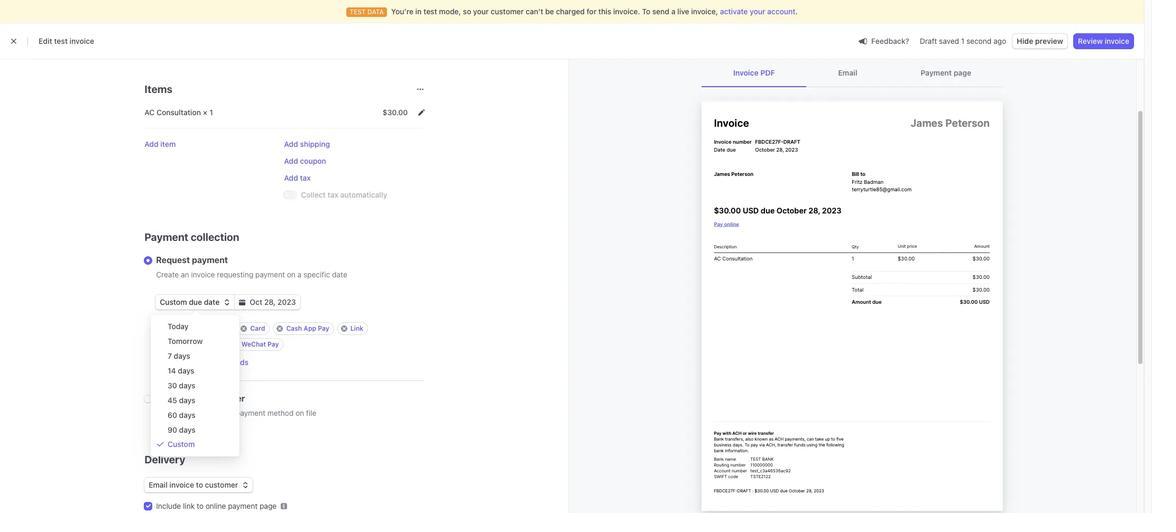 Task type: vqa. For each thing, say whether or not it's contained in the screenshot.
Today button
yes



Task type: locate. For each thing, give the bounding box(es) containing it.
on for customer
[[296, 409, 304, 418]]

invoice inside request payment create an invoice requesting payment on a specific date
[[191, 270, 215, 279]]

svg image left oct
[[239, 299, 246, 306]]

0 vertical spatial customer
[[491, 7, 524, 16]]

date inside dropdown button
[[204, 298, 220, 307]]

payment down ach direct debit
[[185, 358, 216, 367]]

2 your from the left
[[750, 7, 766, 16]]

payment left method
[[236, 409, 265, 418]]

date inside request payment create an invoice requesting payment on a specific date
[[332, 270, 347, 279]]

days for 30 days
[[179, 381, 195, 390]]

0 horizontal spatial page
[[260, 502, 277, 511]]

ach up tomorrow
[[169, 325, 183, 333]]

svg image inside custom due date dropdown button
[[224, 299, 230, 306]]

add tax button
[[284, 173, 311, 184]]

0 horizontal spatial your
[[473, 7, 489, 16]]

invoice inside button
[[1105, 36, 1130, 45]]

1 vertical spatial email
[[149, 481, 168, 490]]

custom down the 90 days
[[168, 440, 195, 449]]

0 horizontal spatial email
[[149, 481, 168, 490]]

draft saved 1 second ago
[[920, 36, 1007, 45]]

1 vertical spatial svg image
[[224, 299, 230, 306]]

1 vertical spatial custom
[[168, 440, 195, 449]]

feedback?
[[871, 36, 909, 45]]

tomorrow
[[168, 337, 203, 346]]

payment up 28,
[[255, 270, 285, 279]]

1 horizontal spatial page
[[954, 68, 972, 77]]

0 vertical spatial payment
[[921, 68, 952, 77]]

customer
[[491, 7, 524, 16], [206, 394, 245, 404], [205, 481, 238, 490]]

add inside add item button
[[145, 140, 159, 149]]

page
[[954, 68, 972, 77], [260, 502, 277, 511]]

1 vertical spatial ach
[[169, 341, 183, 349]]

0 vertical spatial date
[[332, 270, 347, 279]]

items
[[145, 83, 173, 95]]

days right 14
[[178, 367, 194, 375]]

svg image up include link to online payment page
[[242, 482, 249, 489]]

your right 'activate'
[[750, 7, 766, 16]]

0 vertical spatial to
[[196, 481, 203, 490]]

page right online
[[260, 502, 277, 511]]

transfer
[[204, 325, 229, 333]]

on left file
[[296, 409, 304, 418]]

0 vertical spatial 1
[[961, 36, 965, 45]]

email for email
[[839, 68, 858, 77]]

email up include
[[149, 481, 168, 490]]

app
[[304, 325, 316, 333]]

days for 60 days
[[179, 411, 196, 420]]

collect tax automatically
[[301, 190, 387, 199]]

×
[[203, 108, 208, 117]]

item
[[160, 140, 176, 149]]

0 vertical spatial a
[[672, 7, 676, 16]]

tax down add coupon button
[[300, 173, 311, 182]]

add up "add coupon"
[[284, 140, 298, 149]]

1 horizontal spatial test
[[424, 7, 437, 16]]

1 vertical spatial page
[[260, 502, 277, 511]]

custom left the due
[[160, 298, 187, 307]]

payment inside tab list
[[921, 68, 952, 77]]

payment up request
[[145, 231, 188, 243]]

payment inside autocharge customer automatically charge a payment method on file
[[236, 409, 265, 418]]

0 vertical spatial custom
[[160, 298, 187, 307]]

email invoice to customer button
[[145, 478, 253, 493]]

tax
[[300, 173, 311, 182], [328, 190, 338, 199]]

wechat pay
[[242, 341, 279, 349]]

14
[[168, 367, 176, 375]]

pay right 'app'
[[318, 325, 329, 333]]

0 horizontal spatial on
[[287, 270, 296, 279]]

wechat
[[242, 341, 266, 349]]

0 vertical spatial pay
[[318, 325, 329, 333]]

a left live
[[672, 7, 676, 16]]

1 vertical spatial payment
[[145, 231, 188, 243]]

customer up charge
[[206, 394, 245, 404]]

credit
[[184, 325, 203, 333]]

customer left 'can't'
[[491, 7, 524, 16]]

svg image inside the email invoice to customer 'popup button'
[[242, 482, 249, 489]]

svg image for email invoice to customer
[[242, 482, 249, 489]]

add item
[[145, 140, 176, 149]]

hide preview button
[[1013, 34, 1068, 49]]

1 vertical spatial svg image
[[242, 482, 249, 489]]

can't
[[526, 7, 543, 16]]

days up autocharge
[[179, 381, 195, 390]]

custom inside button
[[168, 440, 195, 449]]

to right link
[[197, 502, 204, 511]]

svg image
[[418, 110, 425, 116], [224, 299, 230, 306]]

2023
[[278, 298, 296, 307]]

remove card image
[[241, 326, 247, 332]]

60 days button
[[153, 408, 237, 423]]

in
[[416, 7, 422, 16]]

svg image up transfer
[[224, 299, 230, 306]]

30
[[168, 381, 177, 390]]

1 vertical spatial date
[[204, 298, 220, 307]]

1 right ×
[[210, 108, 213, 117]]

add up add tax
[[284, 157, 298, 166]]

to
[[196, 481, 203, 490], [197, 502, 204, 511]]

1 vertical spatial a
[[298, 270, 302, 279]]

add for add tax
[[284, 173, 298, 182]]

custom for custom
[[168, 440, 195, 449]]

days right the 60
[[179, 411, 196, 420]]

0 horizontal spatial payment
[[145, 231, 188, 243]]

days right "7"
[[174, 352, 190, 361]]

90 days button
[[153, 423, 237, 438]]

add inside add coupon button
[[284, 157, 298, 166]]

invoice right an
[[191, 270, 215, 279]]

file
[[306, 409, 316, 418]]

1 vertical spatial pay
[[268, 341, 279, 349]]

second
[[967, 36, 992, 45]]

account
[[767, 7, 796, 16]]

test
[[424, 7, 437, 16], [54, 36, 68, 45]]

on inside autocharge customer automatically charge a payment method on file
[[296, 409, 304, 418]]

add
[[145, 140, 159, 149], [284, 140, 298, 149], [284, 157, 298, 166], [284, 173, 298, 182]]

0 vertical spatial on
[[287, 270, 296, 279]]

mode,
[[439, 7, 461, 16]]

customer up include link to online payment page
[[205, 481, 238, 490]]

toolbar
[[156, 323, 424, 351]]

a left specific
[[298, 270, 302, 279]]

add down add coupon button
[[284, 173, 298, 182]]

debit
[[204, 341, 220, 349]]

create
[[156, 270, 179, 279]]

0 vertical spatial svg image
[[418, 110, 425, 116]]

days for 90 days
[[179, 426, 196, 435]]

on inside request payment create an invoice requesting payment on a specific date
[[287, 270, 296, 279]]

a inside request payment create an invoice requesting payment on a specific date
[[298, 270, 302, 279]]

2 ach from the top
[[169, 341, 183, 349]]

collection
[[191, 231, 239, 243]]

1 right saved
[[961, 36, 965, 45]]

page down draft saved 1 second ago
[[954, 68, 972, 77]]

0 horizontal spatial test
[[54, 36, 68, 45]]

1 horizontal spatial on
[[296, 409, 304, 418]]

hide
[[1017, 36, 1034, 45]]

to inside 'popup button'
[[196, 481, 203, 490]]

a inside autocharge customer automatically charge a payment method on file
[[230, 409, 234, 418]]

payment
[[192, 255, 228, 265], [255, 270, 285, 279], [185, 358, 216, 367], [236, 409, 265, 418], [228, 502, 258, 511]]

on
[[287, 270, 296, 279], [296, 409, 304, 418]]

1 vertical spatial on
[[296, 409, 304, 418]]

payment for payment page
[[921, 68, 952, 77]]

svg image
[[239, 299, 246, 306], [242, 482, 249, 489]]

1 ach from the top
[[169, 325, 183, 333]]

customer inside 'popup button'
[[205, 481, 238, 490]]

add for add coupon
[[284, 157, 298, 166]]

svg image right $30.00
[[418, 110, 425, 116]]

pay down the remove cash app pay icon
[[268, 341, 279, 349]]

pdf
[[761, 68, 775, 77]]

test right in
[[424, 7, 437, 16]]

tax for collect
[[328, 190, 338, 199]]

1 vertical spatial tax
[[328, 190, 338, 199]]

payment
[[921, 68, 952, 77], [145, 231, 188, 243]]

add shipping button
[[284, 139, 330, 150]]

review
[[1078, 36, 1103, 45]]

days inside button
[[179, 426, 196, 435]]

payment for payment collection
[[145, 231, 188, 243]]

1 horizontal spatial your
[[750, 7, 766, 16]]

tax right collect
[[328, 190, 338, 199]]

date right the due
[[204, 298, 220, 307]]

date right specific
[[332, 270, 347, 279]]

0 horizontal spatial a
[[230, 409, 234, 418]]

2 vertical spatial a
[[230, 409, 234, 418]]

feedback? button
[[855, 34, 914, 48]]

tab list
[[702, 59, 1003, 87]]

invoice.
[[613, 7, 640, 16]]

oct 28, 2023 button
[[235, 295, 300, 310]]

card
[[250, 325, 265, 333]]

0 vertical spatial ach
[[169, 325, 183, 333]]

2 vertical spatial customer
[[205, 481, 238, 490]]

autocharge customer automatically charge a payment method on file
[[156, 394, 316, 418]]

ac consultation × 1
[[145, 108, 213, 117]]

1 horizontal spatial 1
[[961, 36, 965, 45]]

invoice up link
[[169, 481, 194, 490]]

custom
[[160, 298, 187, 307], [168, 440, 195, 449]]

1 your from the left
[[473, 7, 489, 16]]

14 days button
[[153, 364, 237, 379]]

0 horizontal spatial tax
[[300, 173, 311, 182]]

hide preview
[[1017, 36, 1063, 45]]

days
[[174, 352, 190, 361], [178, 367, 194, 375], [179, 381, 195, 390], [179, 396, 195, 405], [179, 411, 196, 420], [179, 426, 196, 435]]

0 horizontal spatial 1
[[210, 108, 213, 117]]

for
[[587, 7, 597, 16]]

custom button
[[153, 438, 237, 453]]

0 horizontal spatial date
[[204, 298, 220, 307]]

1 horizontal spatial a
[[298, 270, 302, 279]]

svg image inside oct 28, 2023 button
[[239, 299, 246, 306]]

on left specific
[[287, 270, 296, 279]]

custom due date button
[[156, 295, 234, 310]]

ago
[[994, 36, 1007, 45]]

methods
[[218, 358, 249, 367]]

0 vertical spatial page
[[954, 68, 972, 77]]

1 horizontal spatial payment
[[921, 68, 952, 77]]

1 vertical spatial to
[[197, 502, 204, 511]]

to up include link to online payment page
[[196, 481, 203, 490]]

cash app pay
[[286, 325, 329, 333]]

7 days
[[168, 352, 190, 361]]

email for email invoice to customer
[[149, 481, 168, 490]]

0 horizontal spatial svg image
[[224, 299, 230, 306]]

1 horizontal spatial email
[[839, 68, 858, 77]]

ach direct debit
[[169, 341, 220, 349]]

days right '45'
[[179, 396, 195, 405]]

1 vertical spatial customer
[[206, 394, 245, 404]]

2 horizontal spatial a
[[672, 7, 676, 16]]

ach up 7 days
[[169, 341, 183, 349]]

add inside add shipping button
[[284, 140, 298, 149]]

payment down draft
[[921, 68, 952, 77]]

custom inside dropdown button
[[160, 298, 187, 307]]

your right so on the top
[[473, 7, 489, 16]]

email down feedback? button on the top
[[839, 68, 858, 77]]

invoice
[[734, 68, 759, 77]]

email inside 'popup button'
[[149, 481, 168, 490]]

0 horizontal spatial pay
[[268, 341, 279, 349]]

test right edit
[[54, 36, 68, 45]]

0 vertical spatial svg image
[[239, 299, 246, 306]]

an
[[181, 270, 189, 279]]

days for 7 days
[[174, 352, 190, 361]]

days right 90
[[179, 426, 196, 435]]

1 horizontal spatial tax
[[328, 190, 338, 199]]

0 vertical spatial email
[[839, 68, 858, 77]]

tab list containing invoice pdf
[[702, 59, 1003, 87]]

your
[[473, 7, 489, 16], [750, 7, 766, 16]]

add left item
[[145, 140, 159, 149]]

0 vertical spatial tax
[[300, 173, 311, 182]]

charged
[[556, 7, 585, 16]]

0 vertical spatial test
[[424, 7, 437, 16]]

1 horizontal spatial date
[[332, 270, 347, 279]]

live
[[678, 7, 689, 16]]

add inside add tax "button"
[[284, 173, 298, 182]]

invoice right the review
[[1105, 36, 1130, 45]]

date
[[332, 270, 347, 279], [204, 298, 220, 307]]

saved
[[939, 36, 959, 45]]

a right charge
[[230, 409, 234, 418]]

tax inside "button"
[[300, 173, 311, 182]]



Task type: describe. For each thing, give the bounding box(es) containing it.
to
[[642, 7, 651, 16]]

oct
[[250, 298, 262, 307]]

45 days
[[168, 396, 195, 405]]

1 horizontal spatial pay
[[318, 325, 329, 333]]

consultation
[[157, 108, 201, 117]]

60 days
[[168, 411, 196, 420]]

14 days
[[168, 367, 194, 375]]

this
[[599, 7, 612, 16]]

oct 28, 2023
[[250, 298, 296, 307]]

preview
[[1035, 36, 1063, 45]]

days for 14 days
[[178, 367, 194, 375]]

add item button
[[145, 139, 176, 150]]

invoice,
[[691, 7, 718, 16]]

days for 45 days
[[179, 396, 195, 405]]

method
[[267, 409, 294, 418]]

today button
[[153, 319, 237, 334]]

remove cash app pay image
[[277, 326, 283, 332]]

request
[[156, 255, 190, 265]]

svg image for oct 28, 2023
[[239, 299, 246, 306]]

1 vertical spatial 1
[[210, 108, 213, 117]]

include link to online payment page
[[156, 502, 277, 511]]

payment collection
[[145, 231, 239, 243]]

30 days button
[[153, 379, 237, 393]]

today
[[168, 322, 189, 331]]

automatically
[[156, 409, 202, 418]]

so
[[463, 7, 471, 16]]

invoice inside 'popup button'
[[169, 481, 194, 490]]

manage payment methods
[[156, 358, 249, 367]]

send
[[653, 7, 670, 16]]

due
[[189, 298, 202, 307]]

7 days button
[[153, 349, 237, 364]]

direct
[[184, 341, 203, 349]]

specific
[[304, 270, 330, 279]]

45
[[168, 396, 177, 405]]

60
[[168, 411, 177, 420]]

draft
[[920, 36, 937, 45]]

ach for ach credit transfer
[[169, 325, 183, 333]]

to for online
[[197, 502, 204, 511]]

edit
[[39, 36, 52, 45]]

manage
[[156, 358, 183, 367]]

payment right online
[[228, 502, 258, 511]]

cash
[[286, 325, 302, 333]]

tax for add
[[300, 173, 311, 182]]

ach credit transfer
[[169, 325, 229, 333]]

add shipping
[[284, 140, 330, 149]]

email invoice to customer
[[149, 481, 238, 490]]

charge
[[204, 409, 228, 418]]

remove link image
[[341, 326, 347, 332]]

ac
[[145, 108, 155, 117]]

include
[[156, 502, 181, 511]]

to for customer
[[196, 481, 203, 490]]

add tax
[[284, 173, 311, 182]]

custom due date
[[160, 298, 220, 307]]

ach for ach direct debit
[[169, 341, 183, 349]]

payment down collection on the left top of page
[[192, 255, 228, 265]]

activate
[[720, 7, 748, 16]]

90 days
[[168, 426, 196, 435]]

delivery
[[145, 454, 185, 466]]

autocharge
[[156, 394, 204, 404]]

be
[[545, 7, 554, 16]]

toolbar containing ach credit transfer
[[156, 323, 424, 351]]

1 vertical spatial test
[[54, 36, 68, 45]]

edit test invoice
[[39, 36, 94, 45]]

review invoice button
[[1074, 34, 1134, 49]]

payment inside button
[[185, 358, 216, 367]]

add for add shipping
[[284, 140, 298, 149]]

tomorrow button
[[153, 334, 237, 349]]

invoice right edit
[[70, 36, 94, 45]]

request payment create an invoice requesting payment on a specific date
[[156, 255, 347, 279]]

requesting
[[217, 270, 253, 279]]

automatically
[[340, 190, 387, 199]]

link
[[350, 325, 363, 333]]

90
[[168, 426, 177, 435]]

1 horizontal spatial svg image
[[418, 110, 425, 116]]

invoice pdf
[[734, 68, 775, 77]]

customer inside autocharge customer automatically charge a payment method on file
[[206, 394, 245, 404]]

custom for custom due date
[[160, 298, 187, 307]]

you're in test mode, so your customer can't be charged for this invoice. to send a live invoice, activate your account .
[[391, 7, 798, 16]]

link
[[183, 502, 195, 511]]

add for add item
[[145, 140, 159, 149]]

payment page
[[921, 68, 972, 77]]

you're
[[391, 7, 414, 16]]

on for payment
[[287, 270, 296, 279]]

manage payment methods button
[[156, 358, 249, 368]]

28,
[[264, 298, 276, 307]]

coupon
[[300, 157, 326, 166]]

$30.00
[[383, 108, 408, 117]]

collect
[[301, 190, 326, 199]]



